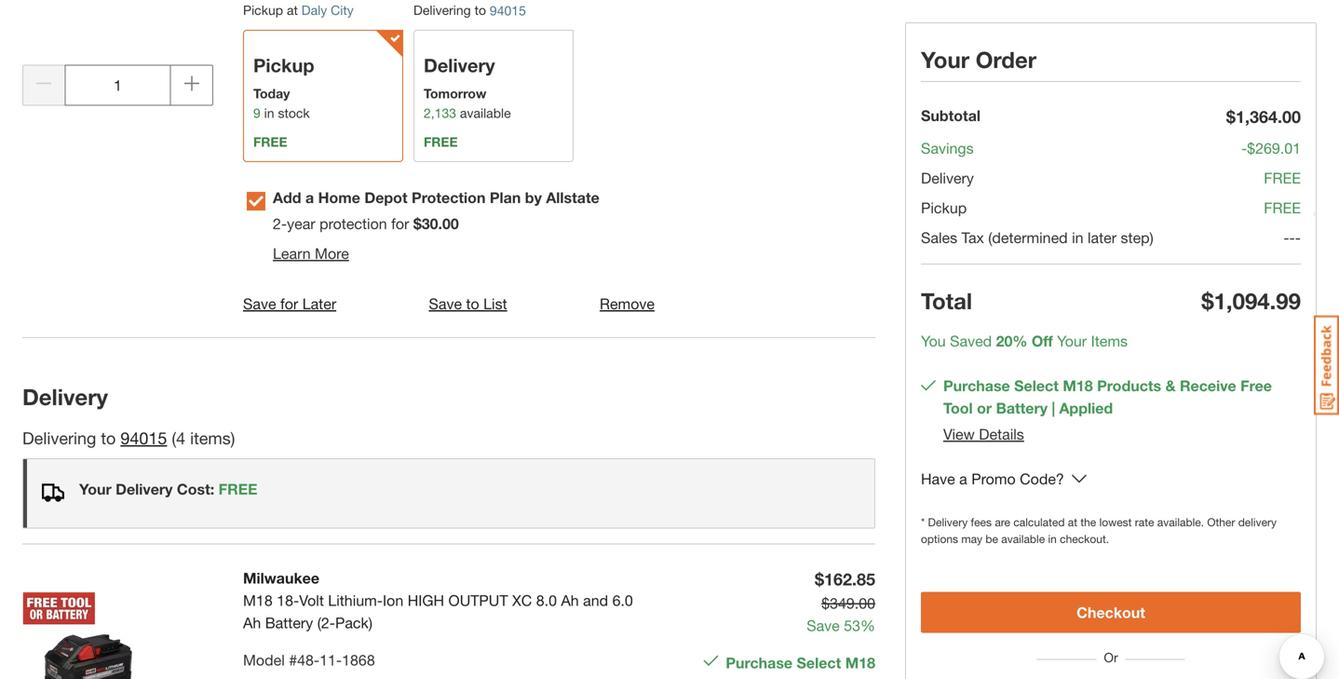 Task type: describe. For each thing, give the bounding box(es) containing it.
0 horizontal spatial ah
[[243, 614, 261, 631]]

free right cost:
[[219, 480, 258, 498]]

available.
[[1158, 516, 1205, 529]]

tax
[[962, 229, 985, 246]]

pickup for pickup at daly city
[[243, 2, 283, 18]]

available inside '* delivery fees are calculated at the lowest rate available. other delivery options may be available in checkout.'
[[1002, 532, 1045, 545]]

have a promo code?
[[921, 470, 1065, 488]]

$1,094.99
[[1202, 287, 1301, 314]]

| applied
[[1048, 399, 1113, 417]]

delivery tomorrow 2,133 available
[[424, 54, 511, 120]]

have a promo code? link
[[921, 468, 1065, 491]]

milwaukee m18 18-volt lithium-ion high output xc 8.0 ah and 6.0 ah battery (2-pack)
[[243, 569, 633, 631]]

$349.00
[[822, 594, 876, 612]]

---
[[1284, 229, 1301, 246]]

code?
[[1020, 470, 1065, 488]]

(2-
[[317, 614, 335, 631]]

protection
[[412, 188, 486, 206]]

fees
[[971, 516, 992, 529]]

the
[[1081, 516, 1097, 529]]

to for delivering to 94015 ( 4 item s )
[[101, 428, 116, 448]]

purchase select m18 products & receive free tool or battery
[[944, 377, 1273, 417]]

pickup for pickup
[[921, 199, 967, 217]]

free
[[1241, 377, 1273, 395]]

volt
[[299, 591, 324, 609]]

pickup for pickup today 9 in stock
[[253, 54, 314, 76]]

$162.85 $349.00 save 53%
[[807, 569, 876, 634]]

add a home depot protection plan by allstate 2-year protection for $ 30.00
[[273, 188, 600, 232]]

1868
[[342, 651, 375, 669]]

1 horizontal spatial 94015 link
[[490, 1, 526, 20]]

milwaukee
[[243, 569, 320, 587]]

increment image
[[184, 76, 199, 91]]

save for later button
[[243, 292, 336, 315]]

model # 48-11-1868
[[243, 651, 375, 669]]

or
[[1097, 650, 1126, 665]]

m18 inside the milwaukee m18 18-volt lithium-ion high output xc 8.0 ah and 6.0 ah battery (2-pack)
[[243, 591, 273, 609]]

save inside $162.85 $349.00 save 53%
[[807, 616, 840, 634]]

xc
[[512, 591, 532, 609]]

& for purchase select m18 products & receive fre
[[769, 676, 779, 679]]

sales
[[921, 229, 958, 246]]

rate
[[1135, 516, 1155, 529]]

your for your order
[[921, 46, 970, 73]]

94015 for delivering to 94015 ( 4 item s )
[[120, 428, 167, 448]]

other
[[1208, 516, 1236, 529]]

you saved 20% off your item s
[[921, 332, 1128, 350]]

save for save to list
[[429, 295, 462, 312]]

a for add
[[306, 188, 314, 206]]

later
[[1088, 229, 1117, 246]]

order
[[976, 46, 1037, 73]]

purchase for purchase select m18 products & receive free tool or battery
[[944, 377, 1011, 395]]

to for delivering to 94015
[[475, 2, 486, 18]]

cost:
[[177, 480, 214, 498]]

list
[[484, 295, 507, 312]]

in for pickup
[[264, 105, 274, 120]]

pickup at daly city
[[243, 2, 354, 18]]

your order
[[921, 46, 1037, 73]]

learn
[[273, 244, 311, 262]]

6.0
[[613, 591, 633, 609]]

save for save for later
[[243, 295, 276, 312]]

daly city button
[[302, 2, 354, 18]]

lowest
[[1100, 516, 1132, 529]]

free up ---
[[1264, 199, 1301, 217]]

output
[[449, 591, 508, 609]]

by
[[525, 188, 542, 206]]

save to list
[[429, 295, 507, 312]]

may
[[962, 532, 983, 545]]

delivering to 94015
[[414, 2, 526, 18]]

plan
[[490, 188, 521, 206]]

you
[[921, 332, 946, 350]]

depot
[[365, 188, 408, 206]]

feedback link image
[[1314, 315, 1340, 415]]

learn more button
[[273, 240, 349, 262]]

(determined
[[989, 229, 1068, 246]]

for inside button
[[280, 295, 298, 312]]

options
[[921, 532, 959, 545]]

30.00
[[422, 214, 459, 232]]

calculated
[[1014, 516, 1065, 529]]

4
[[176, 428, 185, 448]]

battery inside the milwaukee m18 18-volt lithium-ion high output xc 8.0 ah and 6.0 ah battery (2-pack)
[[265, 614, 313, 631]]

receive for purchase select m18 products & receive fre
[[783, 676, 840, 679]]

in for sales
[[1072, 229, 1084, 246]]

to for save to list
[[466, 295, 480, 312]]

a for have
[[960, 470, 968, 488]]

remove
[[600, 295, 655, 312]]

home
[[318, 188, 360, 206]]

view details button
[[944, 425, 1025, 443]]

add
[[273, 188, 301, 206]]

products for purchase select m18 products & receive fre
[[701, 676, 765, 679]]

save for later
[[243, 295, 336, 312]]

purchase for purchase select m18 products & receive fre
[[726, 654, 793, 671]]

remove button
[[600, 292, 655, 315]]

$
[[413, 214, 422, 232]]

allstate
[[546, 188, 600, 206]]

delivering for delivering to 94015
[[414, 2, 471, 18]]

or
[[977, 399, 992, 417]]

48-
[[297, 651, 320, 669]]

are
[[995, 516, 1011, 529]]

daly
[[302, 2, 327, 18]]

$1,364.00
[[1227, 107, 1301, 127]]

view
[[944, 425, 975, 443]]

delivery up delivering to 94015 ( 4 item s )
[[22, 383, 108, 410]]

details
[[979, 425, 1025, 443]]

1 horizontal spatial ah
[[561, 591, 579, 609]]

for inside 'add a home depot protection plan by allstate 2-year protection for $ 30.00'
[[391, 214, 409, 232]]

today
[[253, 85, 290, 101]]

select for purchase select m18 products & receive free tool or battery
[[1015, 377, 1059, 395]]

promo
[[972, 470, 1016, 488]]

your delivery cost: free
[[79, 480, 258, 498]]



Task type: locate. For each thing, give the bounding box(es) containing it.
0 horizontal spatial a
[[306, 188, 314, 206]]

a inside 'add a home depot protection plan by allstate 2-year protection for $ 30.00'
[[306, 188, 314, 206]]

checkout.
[[1060, 532, 1110, 545]]

in inside "pickup today 9 in stock"
[[264, 105, 274, 120]]

alert containing your delivery cost:
[[22, 458, 876, 528]]

in inside '* delivery fees are calculated at the lowest rate available. other delivery options may be available in checkout.'
[[1048, 532, 1057, 545]]

m18 for purchase select m18 products & receive free tool or battery
[[1063, 377, 1093, 395]]

your right off at the right
[[1057, 332, 1087, 350]]

* delivery fees are calculated at the lowest rate available. other delivery options may be available in checkout.
[[921, 516, 1277, 545]]

-
[[1242, 139, 1248, 157], [1284, 229, 1290, 246], [1290, 229, 1296, 246], [1296, 229, 1301, 246]]

total
[[921, 287, 973, 314]]

0 vertical spatial to
[[475, 2, 486, 18]]

& inside purchase select m18 products & receive free tool or battery
[[1166, 377, 1176, 395]]

at inside '* delivery fees are calculated at the lowest rate available. other delivery options may be available in checkout.'
[[1068, 516, 1078, 529]]

1 vertical spatial a
[[960, 470, 968, 488]]

pickup left daly
[[243, 2, 283, 18]]

select down $162.85 $349.00 save 53%
[[797, 654, 841, 671]]

1 vertical spatial &
[[769, 676, 779, 679]]

9
[[253, 105, 261, 120]]

battery left "|"
[[996, 399, 1048, 417]]

save to list button
[[429, 292, 507, 315]]

0 vertical spatial in
[[264, 105, 274, 120]]

0 vertical spatial a
[[306, 188, 314, 206]]

1 horizontal spatial select
[[1015, 377, 1059, 395]]

94015 link left (
[[120, 428, 167, 448]]

save down $349.00
[[807, 616, 840, 634]]

1 horizontal spatial products
[[1097, 377, 1162, 395]]

1 vertical spatial receive
[[783, 676, 840, 679]]

1 horizontal spatial 94015
[[490, 3, 526, 18]]

0 horizontal spatial delivering
[[22, 428, 96, 448]]

1 vertical spatial 94015 link
[[120, 428, 167, 448]]

1 vertical spatial 94015
[[120, 428, 167, 448]]

stock
[[278, 105, 310, 120]]

1 horizontal spatial &
[[1166, 377, 1176, 395]]

protection
[[320, 214, 387, 232]]

purchase select m18 products & receive fre
[[701, 654, 876, 679]]

at left daly
[[287, 2, 298, 18]]

receive inside purchase select m18 products & receive free tool or battery
[[1180, 377, 1237, 395]]

0 vertical spatial m18
[[1063, 377, 1093, 395]]

0 vertical spatial products
[[1097, 377, 1162, 395]]

)
[[231, 428, 235, 448]]

pickup up today
[[253, 54, 314, 76]]

2,133
[[424, 105, 457, 120]]

0 vertical spatial purchase
[[944, 377, 1011, 395]]

0 horizontal spatial purchase
[[726, 654, 793, 671]]

0 horizontal spatial available
[[460, 105, 511, 120]]

in
[[264, 105, 274, 120], [1072, 229, 1084, 246], [1048, 532, 1057, 545]]

at
[[287, 2, 298, 18], [1068, 516, 1078, 529]]

94015 up 'delivery tomorrow 2,133 available'
[[490, 3, 526, 18]]

be
[[986, 532, 999, 545]]

product image
[[22, 567, 213, 679]]

0 vertical spatial for
[[391, 214, 409, 232]]

receive inside the purchase select m18 products & receive fre
[[783, 676, 840, 679]]

in left later
[[1072, 229, 1084, 246]]

sales tax (determined in later step)
[[921, 229, 1154, 246]]

0 horizontal spatial for
[[280, 295, 298, 312]]

1 horizontal spatial a
[[960, 470, 968, 488]]

2 horizontal spatial in
[[1072, 229, 1084, 246]]

& for purchase select m18 products & receive free tool or battery
[[1166, 377, 1176, 395]]

*
[[921, 516, 925, 529]]

0 vertical spatial 94015 link
[[490, 1, 526, 20]]

m18 inside purchase select m18 products & receive free tool or battery
[[1063, 377, 1093, 395]]

s up purchase select m18 products & receive free tool or battery
[[1121, 332, 1128, 350]]

0 vertical spatial 94015
[[490, 3, 526, 18]]

0 vertical spatial select
[[1015, 377, 1059, 395]]

2 horizontal spatial your
[[1057, 332, 1087, 350]]

select inside the purchase select m18 products & receive fre
[[797, 654, 841, 671]]

a right have
[[960, 470, 968, 488]]

2-
[[273, 214, 287, 232]]

0 horizontal spatial save
[[243, 295, 276, 312]]

1 vertical spatial at
[[1068, 516, 1078, 529]]

your for your delivery cost: free
[[79, 480, 112, 498]]

at left the
[[1068, 516, 1078, 529]]

delivery up "options" on the bottom right
[[928, 516, 968, 529]]

1 horizontal spatial available
[[1002, 532, 1045, 545]]

2 horizontal spatial m18
[[1063, 377, 1093, 395]]

in right 9
[[264, 105, 274, 120]]

free down 9
[[253, 134, 287, 149]]

step)
[[1121, 229, 1154, 246]]

$269.01
[[1248, 139, 1301, 157]]

purchase inside purchase select m18 products & receive free tool or battery
[[944, 377, 1011, 395]]

delivering inside "delivering to 94015"
[[414, 2, 471, 18]]

delivery left cost:
[[116, 480, 173, 498]]

0 vertical spatial pickup
[[243, 2, 283, 18]]

pickup
[[243, 2, 283, 18], [253, 54, 314, 76], [921, 199, 967, 217]]

city
[[331, 2, 354, 18]]

savings
[[921, 139, 974, 157]]

0 vertical spatial ah
[[561, 591, 579, 609]]

your up subtotal
[[921, 46, 970, 73]]

#
[[289, 651, 297, 669]]

delivery inside 'delivery tomorrow 2,133 available'
[[424, 54, 495, 76]]

m18 for purchase select m18 products & receive fre
[[846, 654, 876, 671]]

save down learn
[[243, 295, 276, 312]]

1 vertical spatial delivering
[[22, 428, 96, 448]]

$162.85
[[815, 569, 876, 589]]

free down $269.01
[[1264, 169, 1301, 187]]

0 horizontal spatial &
[[769, 676, 779, 679]]

m18
[[1063, 377, 1093, 395], [243, 591, 273, 609], [846, 654, 876, 671]]

your inside alert
[[79, 480, 112, 498]]

1 horizontal spatial at
[[1068, 516, 1078, 529]]

2 vertical spatial your
[[79, 480, 112, 498]]

battery down 18-
[[265, 614, 313, 631]]

model
[[243, 651, 285, 669]]

applied
[[1060, 399, 1113, 417]]

delivery
[[1239, 516, 1277, 529]]

products for purchase select m18 products & receive free tool or battery
[[1097, 377, 1162, 395]]

0 horizontal spatial your
[[79, 480, 112, 498]]

2 vertical spatial to
[[101, 428, 116, 448]]

0 horizontal spatial at
[[287, 2, 298, 18]]

subtotal
[[921, 107, 981, 124]]

products inside the purchase select m18 products & receive fre
[[701, 676, 765, 679]]

alert
[[22, 458, 876, 528]]

1 vertical spatial pickup
[[253, 54, 314, 76]]

1 horizontal spatial in
[[1048, 532, 1057, 545]]

18-
[[277, 591, 299, 609]]

1 vertical spatial available
[[1002, 532, 1045, 545]]

for left $
[[391, 214, 409, 232]]

53%
[[844, 616, 876, 634]]

receive for purchase select m18 products & receive free tool or battery
[[1180, 377, 1237, 395]]

available inside 'delivery tomorrow 2,133 available'
[[460, 105, 511, 120]]

s right 4
[[222, 428, 231, 448]]

0 horizontal spatial battery
[[265, 614, 313, 631]]

to inside "delivering to 94015"
[[475, 2, 486, 18]]

later
[[302, 295, 336, 312]]

0 vertical spatial battery
[[996, 399, 1048, 417]]

s for item
[[1121, 332, 1128, 350]]

m18 left 18-
[[243, 591, 273, 609]]

1 vertical spatial to
[[466, 295, 480, 312]]

to up 'delivery tomorrow 2,133 available'
[[475, 2, 486, 18]]

checkout button
[[921, 592, 1301, 633]]

1 vertical spatial for
[[280, 295, 298, 312]]

ah up model
[[243, 614, 261, 631]]

0 vertical spatial your
[[921, 46, 970, 73]]

1 horizontal spatial m18
[[846, 654, 876, 671]]

m18 inside the purchase select m18 products & receive fre
[[846, 654, 876, 671]]

save inside 'button'
[[429, 295, 462, 312]]

your down delivering to 94015 ( 4 item s )
[[79, 480, 112, 498]]

2 vertical spatial in
[[1048, 532, 1057, 545]]

select up "|"
[[1015, 377, 1059, 395]]

1 horizontal spatial s
[[1121, 332, 1128, 350]]

year
[[287, 214, 315, 232]]

learn more
[[273, 244, 349, 262]]

purchase inside the purchase select m18 products & receive fre
[[726, 654, 793, 671]]

for left later
[[280, 295, 298, 312]]

decrement image
[[37, 76, 51, 91]]

have
[[921, 470, 956, 488]]

available down calculated
[[1002, 532, 1045, 545]]

1 vertical spatial purchase
[[726, 654, 793, 671]]

to inside 'button'
[[466, 295, 480, 312]]

pickup today 9 in stock
[[253, 54, 314, 120]]

m18 up | applied
[[1063, 377, 1093, 395]]

save left list
[[429, 295, 462, 312]]

94015 inside "delivering to 94015"
[[490, 3, 526, 18]]

in down calculated
[[1048, 532, 1057, 545]]

pickup up sales
[[921, 199, 967, 217]]

0 horizontal spatial in
[[264, 105, 274, 120]]

select inside purchase select m18 products & receive free tool or battery
[[1015, 377, 1059, 395]]

delivery down savings
[[921, 169, 974, 187]]

1 vertical spatial ah
[[243, 614, 261, 631]]

0 vertical spatial &
[[1166, 377, 1176, 395]]

0 horizontal spatial m18
[[243, 591, 273, 609]]

1 vertical spatial products
[[701, 676, 765, 679]]

94015 link up 'delivery tomorrow 2,133 available'
[[490, 1, 526, 20]]

None text field
[[65, 65, 171, 106]]

11-
[[320, 651, 342, 669]]

m18 down "53%" on the right bottom of page
[[846, 654, 876, 671]]

0 horizontal spatial receive
[[783, 676, 840, 679]]

pack)
[[335, 614, 373, 631]]

free down 2,133
[[424, 134, 458, 149]]

1 vertical spatial battery
[[265, 614, 313, 631]]

tool
[[944, 399, 973, 417]]

to left list
[[466, 295, 480, 312]]

receive left the free
[[1180, 377, 1237, 395]]

to left (
[[101, 428, 116, 448]]

delivery inside '* delivery fees are calculated at the lowest rate available. other delivery options may be available in checkout.'
[[928, 516, 968, 529]]

2 vertical spatial pickup
[[921, 199, 967, 217]]

delivery up tomorrow
[[424, 54, 495, 76]]

1 horizontal spatial your
[[921, 46, 970, 73]]

ah
[[561, 591, 579, 609], [243, 614, 261, 631]]

off
[[1032, 332, 1053, 350]]

0 horizontal spatial products
[[701, 676, 765, 679]]

lithium-
[[328, 591, 383, 609]]

1 vertical spatial select
[[797, 654, 841, 671]]

0 horizontal spatial s
[[222, 428, 231, 448]]

battery inside purchase select m18 products & receive free tool or battery
[[996, 399, 1048, 417]]

& inside the purchase select m18 products & receive fre
[[769, 676, 779, 679]]

a
[[306, 188, 314, 206], [960, 470, 968, 488]]

0 vertical spatial at
[[287, 2, 298, 18]]

1 horizontal spatial for
[[391, 214, 409, 232]]

save inside button
[[243, 295, 276, 312]]

receive down $162.85 $349.00 save 53%
[[783, 676, 840, 679]]

94015 for delivering to 94015
[[490, 3, 526, 18]]

ion
[[383, 591, 404, 609]]

0 horizontal spatial select
[[797, 654, 841, 671]]

products inside purchase select m18 products & receive free tool or battery
[[1097, 377, 1162, 395]]

-$269.01
[[1242, 139, 1301, 157]]

1 vertical spatial in
[[1072, 229, 1084, 246]]

save
[[243, 295, 276, 312], [429, 295, 462, 312], [807, 616, 840, 634]]

2 vertical spatial m18
[[846, 654, 876, 671]]

1 horizontal spatial purchase
[[944, 377, 1011, 395]]

0 vertical spatial delivering
[[414, 2, 471, 18]]

8.0
[[536, 591, 557, 609]]

0 horizontal spatial 94015
[[120, 428, 167, 448]]

94015 left (
[[120, 428, 167, 448]]

more
[[315, 244, 349, 262]]

a right add
[[306, 188, 314, 206]]

receive
[[1180, 377, 1237, 395], [783, 676, 840, 679]]

0 vertical spatial s
[[1121, 332, 1128, 350]]

0 vertical spatial receive
[[1180, 377, 1237, 395]]

&
[[1166, 377, 1176, 395], [769, 676, 779, 679]]

tomorrow
[[424, 85, 487, 101]]

1 horizontal spatial delivering
[[414, 2, 471, 18]]

0 horizontal spatial 94015 link
[[120, 428, 167, 448]]

checkout
[[1077, 604, 1146, 621]]

select for purchase select m18 products & receive fre
[[797, 654, 841, 671]]

0 vertical spatial available
[[460, 105, 511, 120]]

available down tomorrow
[[460, 105, 511, 120]]

1 horizontal spatial save
[[429, 295, 462, 312]]

s for item
[[222, 428, 231, 448]]

1 vertical spatial your
[[1057, 332, 1087, 350]]

products
[[1097, 377, 1162, 395], [701, 676, 765, 679]]

1 horizontal spatial receive
[[1180, 377, 1237, 395]]

1 vertical spatial m18
[[243, 591, 273, 609]]

high
[[408, 591, 444, 609]]

2 horizontal spatial save
[[807, 616, 840, 634]]

ah right 8.0
[[561, 591, 579, 609]]

|
[[1052, 399, 1056, 417]]

delivering for delivering to 94015 ( 4 item s )
[[22, 428, 96, 448]]

item
[[190, 428, 222, 448]]

(
[[172, 428, 176, 448]]

1 horizontal spatial battery
[[996, 399, 1048, 417]]

1 vertical spatial s
[[222, 428, 231, 448]]



Task type: vqa. For each thing, say whether or not it's contained in the screenshot.
middle pickup
yes



